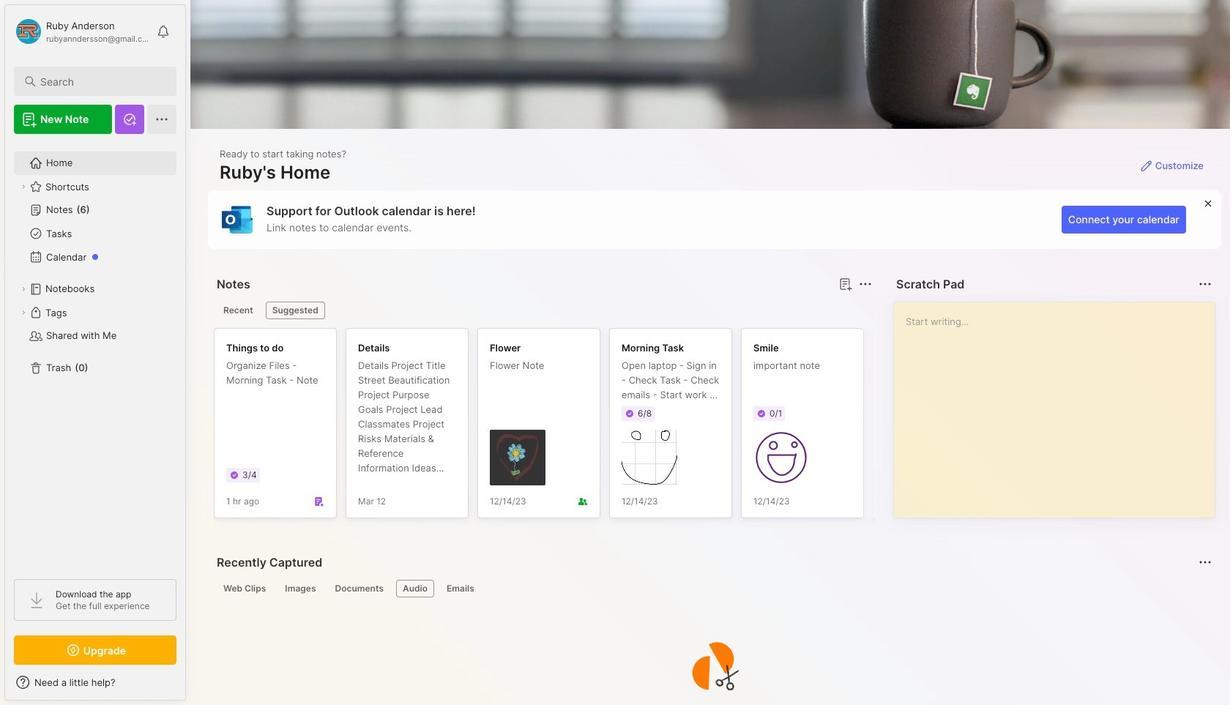 Task type: describe. For each thing, give the bounding box(es) containing it.
more actions image
[[857, 276, 875, 293]]

Start writing… text field
[[906, 303, 1215, 506]]

1 thumbnail image from the left
[[490, 430, 546, 486]]

Account field
[[14, 17, 149, 46]]

expand notebooks image
[[19, 285, 28, 294]]

expand tags image
[[19, 308, 28, 317]]

tree inside main element
[[5, 143, 185, 566]]

click to collapse image
[[185, 678, 196, 696]]



Task type: locate. For each thing, give the bounding box(es) containing it.
main element
[[0, 0, 191, 706]]

None search field
[[40, 73, 163, 90]]

thumbnail image
[[490, 430, 546, 486], [622, 430, 678, 486], [754, 430, 810, 486]]

WHAT'S NEW field
[[5, 671, 185, 695]]

1 horizontal spatial thumbnail image
[[622, 430, 678, 486]]

tree
[[5, 143, 185, 566]]

1 vertical spatial tab list
[[217, 580, 1210, 598]]

tab list
[[217, 302, 870, 319], [217, 580, 1210, 598]]

2 horizontal spatial thumbnail image
[[754, 430, 810, 486]]

0 vertical spatial tab list
[[217, 302, 870, 319]]

row group
[[214, 328, 1137, 528]]

Search text field
[[40, 75, 163, 89]]

none search field inside main element
[[40, 73, 163, 90]]

tab
[[217, 302, 260, 319], [266, 302, 325, 319], [217, 580, 273, 598], [279, 580, 323, 598], [329, 580, 391, 598], [396, 580, 434, 598], [440, 580, 481, 598]]

0 horizontal spatial thumbnail image
[[490, 430, 546, 486]]

1 tab list from the top
[[217, 302, 870, 319]]

More actions field
[[856, 274, 876, 295]]

3 thumbnail image from the left
[[754, 430, 810, 486]]

2 thumbnail image from the left
[[622, 430, 678, 486]]

2 tab list from the top
[[217, 580, 1210, 598]]



Task type: vqa. For each thing, say whether or not it's contained in the screenshot.
2nd tab list from the top
yes



